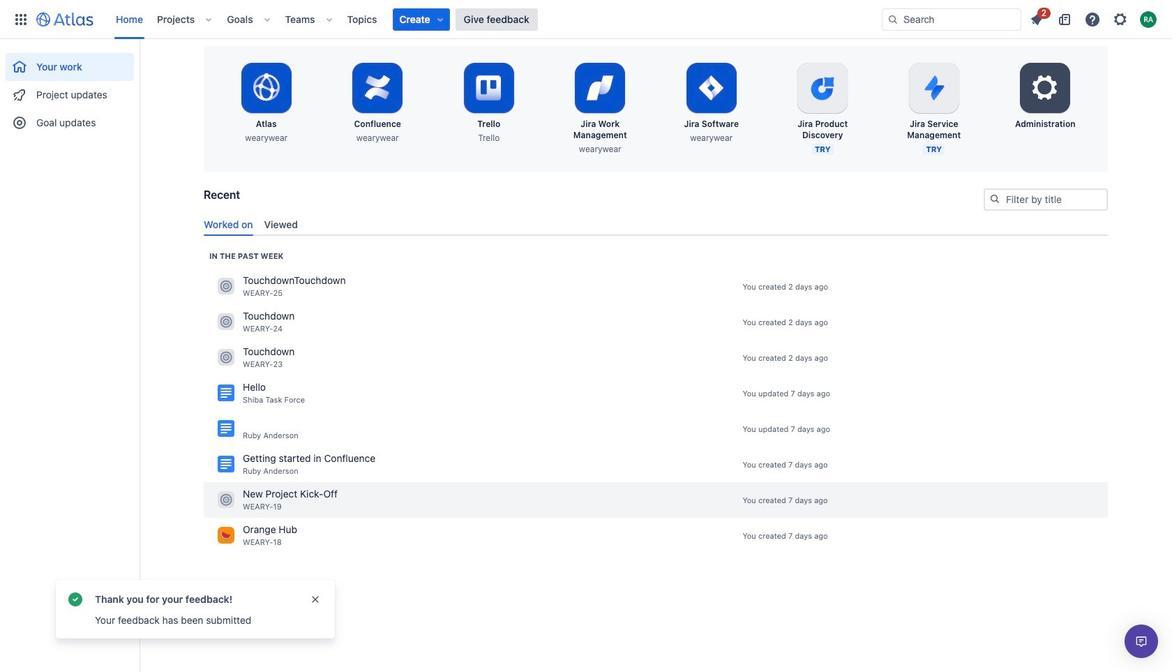 Task type: vqa. For each thing, say whether or not it's contained in the screenshot.
Jira icon
no



Task type: locate. For each thing, give the bounding box(es) containing it.
tab list
[[198, 213, 1114, 236]]

banner
[[0, 0, 1173, 39]]

account image
[[1140, 11, 1157, 28]]

townsquare image
[[218, 527, 235, 544]]

None search field
[[882, 8, 1022, 30]]

group
[[6, 39, 134, 141]]

top element
[[8, 0, 882, 39]]

townsquare image
[[218, 278, 235, 295], [218, 314, 235, 330], [218, 349, 235, 366], [218, 492, 235, 508]]

help image
[[1085, 11, 1101, 28]]

notifications image
[[1029, 11, 1046, 28]]

2 townsquare image from the top
[[218, 314, 235, 330]]

1 vertical spatial confluence image
[[218, 456, 235, 473]]

0 vertical spatial confluence image
[[218, 420, 235, 437]]

settings image
[[1113, 11, 1129, 28]]

confluence image
[[218, 420, 235, 437], [218, 456, 235, 473]]

heading
[[209, 250, 284, 262]]



Task type: describe. For each thing, give the bounding box(es) containing it.
settings image
[[1029, 71, 1062, 105]]

switch to... image
[[13, 11, 29, 28]]

2 confluence image from the top
[[218, 456, 235, 473]]

search image
[[888, 14, 899, 25]]

1 townsquare image from the top
[[218, 278, 235, 295]]

open intercom messenger image
[[1133, 633, 1150, 650]]

3 townsquare image from the top
[[218, 349, 235, 366]]

Filter by title field
[[986, 190, 1107, 209]]

4 townsquare image from the top
[[218, 492, 235, 508]]

search image
[[990, 193, 1001, 205]]

dismiss image
[[310, 594, 321, 605]]

Search field
[[882, 8, 1022, 30]]

confluence image
[[218, 385, 235, 402]]

1 confluence image from the top
[[218, 420, 235, 437]]



